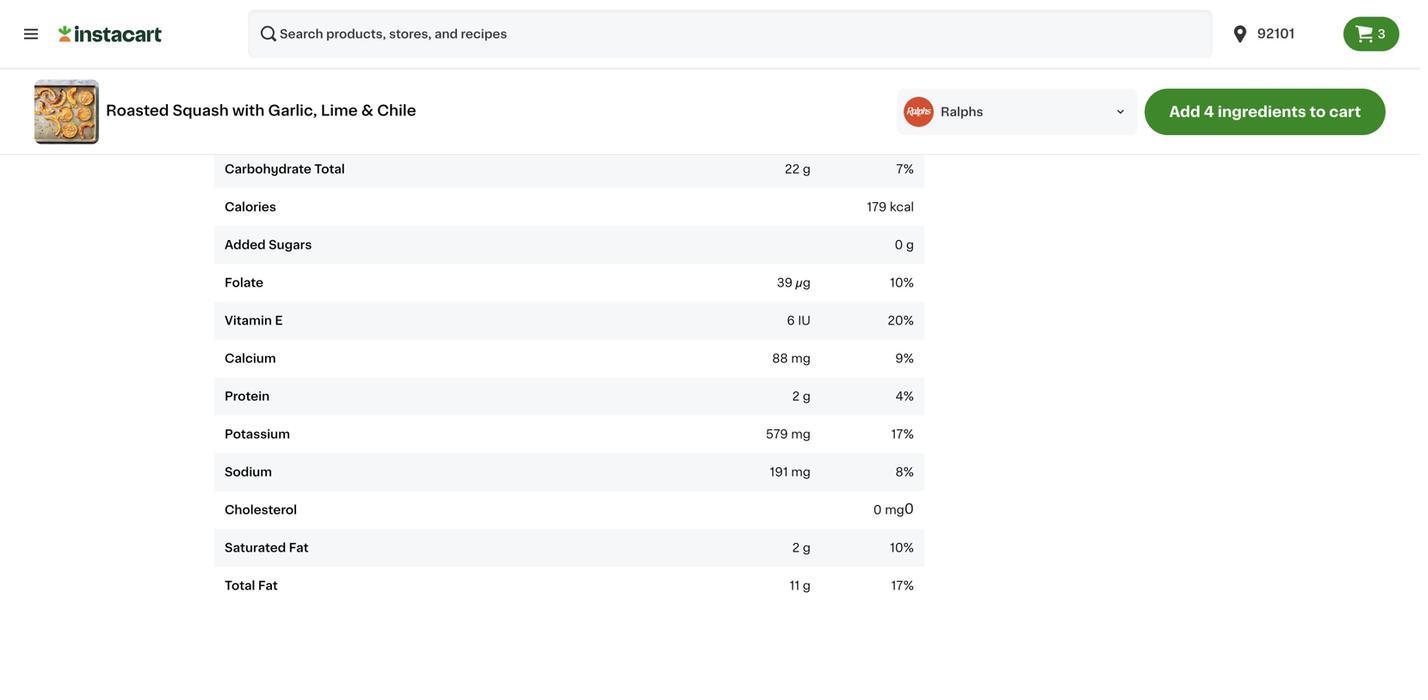 Task type: vqa. For each thing, say whether or not it's contained in the screenshot.


Task type: locate. For each thing, give the bounding box(es) containing it.
3
[[1379, 28, 1386, 40]]

1 7 from the top
[[897, 126, 904, 138]]

7
[[897, 126, 904, 138], [897, 164, 904, 176]]

7 left ralphs image
[[897, 126, 904, 138]]

9 % from the top
[[904, 581, 915, 593]]

0 vertical spatial 17
[[892, 429, 904, 441]]

579
[[766, 429, 789, 441]]

added sugars
[[225, 240, 312, 252]]

saturated
[[225, 543, 286, 555]]

2 7 from the top
[[897, 164, 904, 176]]

2 % from the top
[[904, 277, 915, 289]]

vitamin
[[225, 315, 272, 327]]

1 % from the top
[[904, 164, 915, 176]]

total for total sugars
[[225, 12, 255, 24]]

22
[[785, 164, 800, 176]]

saturated fat
[[225, 543, 309, 555]]

1 vertical spatial 7
[[897, 164, 904, 176]]

1 17 from the top
[[892, 429, 904, 441]]

e
[[275, 315, 283, 327]]

sugars
[[258, 12, 302, 24], [269, 240, 312, 252]]

ralphs button
[[897, 89, 1138, 135]]

17
[[892, 429, 904, 441], [892, 581, 904, 593]]

mg for 191 mg
[[792, 467, 811, 479]]

3 % from the top
[[904, 315, 915, 327]]

1 vertical spatial 17 %
[[892, 581, 915, 593]]

17 % up 8 %
[[892, 429, 915, 441]]

2 g
[[793, 391, 811, 403], [793, 543, 811, 555]]

0 vertical spatial 8
[[895, 88, 904, 100]]

0 vertical spatial 10
[[890, 277, 904, 289]]

17 % down 0 mg 0
[[892, 581, 915, 593]]

fat right saturated
[[289, 543, 309, 555]]

total down the lime
[[315, 164, 345, 176]]

2 g down "88 mg"
[[793, 391, 811, 403]]

4 right add
[[1205, 105, 1215, 119]]

88 mg
[[773, 353, 811, 365]]

1 vertical spatial 8
[[896, 467, 904, 479]]

191
[[770, 467, 789, 479]]

0 vertical spatial 7
[[897, 126, 904, 138]]

fat down saturated fat
[[258, 581, 278, 593]]

%
[[904, 164, 915, 176], [904, 277, 915, 289], [904, 315, 915, 327], [904, 353, 915, 365], [904, 391, 915, 403], [904, 429, 915, 441], [904, 467, 915, 479], [904, 543, 915, 555], [904, 581, 915, 593]]

with
[[232, 103, 265, 118]]

fat
[[289, 543, 309, 555], [258, 581, 278, 593]]

10 % down 0 mg 0
[[890, 543, 915, 555]]

9 %
[[896, 353, 915, 365]]

% for saturated fat
[[904, 543, 915, 555]]

6 iu
[[787, 315, 811, 327]]

sugars up omega-6
[[258, 12, 302, 24]]

0 vertical spatial 17 %
[[892, 429, 915, 441]]

g down "88 mg"
[[803, 391, 811, 403]]

10 up 20
[[890, 277, 904, 289]]

g for saturated fat
[[803, 543, 811, 555]]

total up omega-
[[225, 12, 255, 24]]

1 2 from the top
[[793, 391, 800, 403]]

5 % from the top
[[904, 391, 915, 403]]

folate
[[225, 277, 264, 289]]

0 vertical spatial fat
[[289, 543, 309, 555]]

0 inside 0 mg 0
[[874, 505, 882, 517]]

2 17 from the top
[[892, 581, 904, 593]]

0 vertical spatial 6
[[276, 50, 284, 62]]

7 g
[[897, 126, 915, 138]]

2 up 11
[[793, 543, 800, 555]]

0 vertical spatial 10 %
[[890, 277, 915, 289]]

1 vertical spatial 2 g
[[793, 543, 811, 555]]

kcal
[[890, 202, 915, 214]]

0 vertical spatial 2
[[793, 391, 800, 403]]

4 down 9
[[896, 391, 904, 403]]

calories
[[225, 202, 276, 214]]

1 vertical spatial sugars
[[269, 240, 312, 252]]

add 4 ingredients to cart
[[1170, 105, 1362, 119]]

2 vertical spatial 4
[[896, 391, 904, 403]]

4 for 4 %
[[896, 391, 904, 403]]

g right 11
[[803, 581, 811, 593]]

17 %
[[892, 429, 915, 441], [892, 581, 915, 593]]

4
[[895, 12, 904, 24], [1205, 105, 1215, 119], [896, 391, 904, 403]]

10 % up 20 %
[[890, 277, 915, 289]]

add 4 ingredients to cart button
[[1145, 89, 1386, 135]]

17 up 8 %
[[892, 429, 904, 441]]

g up the 1 g
[[907, 12, 915, 24]]

1 vertical spatial 10
[[890, 543, 904, 555]]

10
[[890, 277, 904, 289], [890, 543, 904, 555]]

2 17 % from the top
[[892, 581, 915, 593]]

0 vertical spatial 4
[[895, 12, 904, 24]]

6 % from the top
[[904, 429, 915, 441]]

mg down 8 %
[[885, 505, 905, 517]]

2 horizontal spatial 0
[[905, 503, 915, 517]]

7 for 7 %
[[897, 164, 904, 176]]

g down kcal
[[907, 240, 915, 252]]

0 horizontal spatial 0
[[874, 505, 882, 517]]

8
[[895, 88, 904, 100], [896, 467, 904, 479]]

92101
[[1258, 28, 1295, 40]]

iu
[[798, 315, 811, 327]]

1 vertical spatial 4
[[1205, 105, 1215, 119]]

g up 7 %
[[907, 126, 915, 138]]

1 17 % from the top
[[892, 429, 915, 441]]

8 left ralphs image
[[895, 88, 904, 100]]

g right 22
[[803, 164, 811, 176]]

0 for 0 g
[[895, 240, 904, 252]]

roasted squash with garlic, lime & chile
[[106, 103, 416, 118]]

1 92101 button from the left
[[1220, 10, 1344, 59]]

0 vertical spatial 2 g
[[793, 391, 811, 403]]

1 10 from the top
[[890, 277, 904, 289]]

2 2 g from the top
[[793, 543, 811, 555]]

2 down "88 mg"
[[793, 391, 800, 403]]

2 vertical spatial total
[[225, 581, 255, 593]]

g down the 1 g
[[907, 88, 915, 100]]

1 vertical spatial 17
[[892, 581, 904, 593]]

11 g
[[790, 581, 811, 593]]

4 g
[[895, 12, 915, 24]]

6
[[276, 50, 284, 62], [787, 315, 795, 327]]

total for total fat
[[225, 581, 255, 593]]

6 down total sugars
[[276, 50, 284, 62]]

1 vertical spatial fat
[[258, 581, 278, 593]]

7 up kcal
[[897, 164, 904, 176]]

8 up 0 mg 0
[[896, 467, 904, 479]]

squash
[[173, 103, 229, 118]]

4 up 1
[[895, 12, 904, 24]]

10 for 39 µg
[[890, 277, 904, 289]]

mg right "88"
[[792, 353, 811, 365]]

1 vertical spatial 10 %
[[890, 543, 915, 555]]

17 % for g
[[892, 581, 915, 593]]

2 g up 11 g in the right of the page
[[793, 543, 811, 555]]

1 vertical spatial 2
[[793, 543, 800, 555]]

g right 1
[[907, 50, 915, 62]]

mg
[[792, 353, 811, 365], [792, 429, 811, 441], [792, 467, 811, 479], [885, 505, 905, 517]]

mg right 579
[[792, 429, 811, 441]]

total
[[225, 12, 255, 24], [315, 164, 345, 176], [225, 581, 255, 593]]

0
[[895, 240, 904, 252], [905, 503, 915, 517], [874, 505, 882, 517]]

g for omega-6
[[907, 50, 915, 62]]

2
[[793, 391, 800, 403], [793, 543, 800, 555]]

g
[[907, 12, 915, 24], [907, 50, 915, 62], [907, 88, 915, 100], [907, 126, 915, 138], [803, 164, 811, 176], [907, 240, 915, 252], [803, 391, 811, 403], [803, 543, 811, 555], [803, 581, 811, 593]]

7 %
[[897, 164, 915, 176]]

g up 11 g in the right of the page
[[803, 543, 811, 555]]

2 10 % from the top
[[890, 543, 915, 555]]

total down saturated
[[225, 581, 255, 593]]

0 vertical spatial total
[[225, 12, 255, 24]]

0 horizontal spatial fat
[[258, 581, 278, 593]]

2 2 from the top
[[793, 543, 800, 555]]

8 %
[[896, 467, 915, 479]]

garlic,
[[268, 103, 317, 118]]

cart
[[1330, 105, 1362, 119]]

10 down 0 mg 0
[[890, 543, 904, 555]]

1 vertical spatial 6
[[787, 315, 795, 327]]

8 % from the top
[[904, 543, 915, 555]]

None search field
[[248, 10, 1213, 59]]

1 horizontal spatial 0
[[895, 240, 904, 252]]

88
[[773, 353, 789, 365]]

1 horizontal spatial fat
[[289, 543, 309, 555]]

1 horizontal spatial 6
[[787, 315, 795, 327]]

fat for total fat
[[258, 581, 278, 593]]

0 vertical spatial sugars
[[258, 12, 302, 24]]

22 g
[[785, 164, 811, 176]]

fat for saturated fat
[[289, 543, 309, 555]]

6 left iu
[[787, 315, 795, 327]]

2 10 from the top
[[890, 543, 904, 555]]

0 g
[[895, 240, 915, 252]]

17 down 0 mg 0
[[892, 581, 904, 593]]

% for calcium
[[904, 353, 915, 365]]

4 % from the top
[[904, 353, 915, 365]]

chile
[[377, 103, 416, 118]]

mg inside 0 mg 0
[[885, 505, 905, 517]]

mg right 191 on the bottom
[[792, 467, 811, 479]]

92101 button
[[1220, 10, 1344, 59], [1230, 10, 1334, 59]]

8 for 8 g
[[895, 88, 904, 100]]

10 %
[[890, 277, 915, 289], [890, 543, 915, 555]]

7 % from the top
[[904, 467, 915, 479]]

1 2 g from the top
[[793, 391, 811, 403]]

1 10 % from the top
[[890, 277, 915, 289]]

sugars right added
[[269, 240, 312, 252]]



Task type: describe. For each thing, give the bounding box(es) containing it.
2 for 10
[[793, 543, 800, 555]]

total fat
[[225, 581, 278, 593]]

191 mg
[[770, 467, 811, 479]]

10 % for g
[[890, 543, 915, 555]]

carbohydrate
[[225, 164, 312, 176]]

4 inside button
[[1205, 105, 1215, 119]]

% for carbohydrate total
[[904, 164, 915, 176]]

0 horizontal spatial 6
[[276, 50, 284, 62]]

8 for 8 %
[[896, 467, 904, 479]]

to
[[1310, 105, 1327, 119]]

% for folate
[[904, 277, 915, 289]]

8 g
[[895, 88, 915, 100]]

ingredients
[[1218, 105, 1307, 119]]

g for carbohydrate total
[[803, 164, 811, 176]]

20 %
[[888, 315, 915, 327]]

2 92101 button from the left
[[1230, 10, 1334, 59]]

2 for 4
[[793, 391, 800, 403]]

20
[[888, 315, 904, 327]]

g for total sugars
[[907, 12, 915, 24]]

total sugars
[[225, 12, 302, 24]]

Search field
[[248, 10, 1213, 59]]

added
[[225, 240, 266, 252]]

cholesterol
[[225, 505, 297, 517]]

mg for 579 mg
[[792, 429, 811, 441]]

g for protein
[[803, 391, 811, 403]]

% for total fat
[[904, 581, 915, 593]]

potassium
[[225, 429, 290, 441]]

lime
[[321, 103, 358, 118]]

9
[[896, 353, 904, 365]]

carbohydrate total
[[225, 164, 345, 176]]

% for vitamin e
[[904, 315, 915, 327]]

sugars for total sugars
[[258, 12, 302, 24]]

instacart logo image
[[59, 24, 162, 45]]

sugars for added sugars
[[269, 240, 312, 252]]

add
[[1170, 105, 1201, 119]]

1
[[899, 50, 904, 62]]

roasted
[[106, 103, 169, 118]]

omega-6
[[225, 50, 284, 62]]

ralphs image
[[904, 97, 934, 127]]

179 kcal
[[867, 202, 915, 214]]

&
[[361, 103, 374, 118]]

2 g for 10 %
[[793, 543, 811, 555]]

g for added sugars
[[907, 240, 915, 252]]

4 %
[[896, 391, 915, 403]]

% for protein
[[904, 391, 915, 403]]

4 for 4 g
[[895, 12, 904, 24]]

17 for 579 mg
[[892, 429, 904, 441]]

10 for 2 g
[[890, 543, 904, 555]]

protein
[[225, 391, 270, 403]]

2 g for 4 %
[[793, 391, 811, 403]]

g for total fat
[[803, 581, 811, 593]]

3 button
[[1344, 17, 1400, 52]]

579 mg
[[766, 429, 811, 441]]

omega-
[[225, 50, 276, 62]]

0 mg 0
[[874, 503, 915, 517]]

10 % for µg
[[890, 277, 915, 289]]

0 for 0 mg 0
[[874, 505, 882, 517]]

µg
[[796, 277, 811, 289]]

11
[[790, 581, 800, 593]]

39 µg
[[777, 277, 811, 289]]

vitamin e
[[225, 315, 283, 327]]

179
[[867, 202, 887, 214]]

39
[[777, 277, 793, 289]]

% for sodium
[[904, 467, 915, 479]]

17 for 11 g
[[892, 581, 904, 593]]

calcium
[[225, 353, 276, 365]]

% for potassium
[[904, 429, 915, 441]]

sodium
[[225, 467, 272, 479]]

1 vertical spatial total
[[315, 164, 345, 176]]

ralphs
[[941, 106, 984, 118]]

mg for 88 mg
[[792, 353, 811, 365]]

1 g
[[899, 50, 915, 62]]

mg for 0 mg 0
[[885, 505, 905, 517]]

7 for 7 g
[[897, 126, 904, 138]]

17 % for mg
[[892, 429, 915, 441]]



